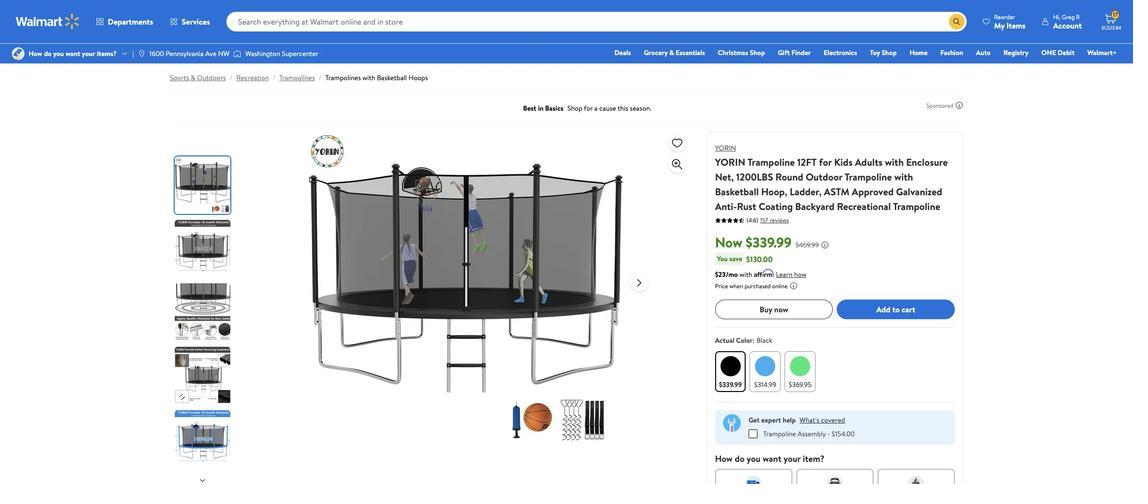 Task type: describe. For each thing, give the bounding box(es) containing it.
1200lbs
[[737, 170, 774, 184]]

& for grocery
[[670, 48, 675, 58]]

want for items?
[[66, 49, 80, 59]]

in_home_installation logo image
[[723, 415, 741, 432]]

essentials
[[676, 48, 705, 58]]

how for how do you want your item?
[[715, 453, 733, 465]]

outdoor
[[806, 170, 843, 184]]

walmart+
[[1088, 48, 1118, 58]]

reorder
[[995, 13, 1016, 21]]

greg
[[1063, 13, 1075, 21]]

registry
[[1004, 48, 1029, 58]]

anti-
[[715, 200, 737, 213]]

expert
[[762, 416, 782, 426]]

sports & outdoors link
[[170, 73, 226, 83]]

learn
[[776, 270, 793, 280]]

toy shop link
[[866, 47, 902, 58]]

deals link
[[610, 47, 636, 58]]

account
[[1054, 20, 1083, 31]]

basketball inside yorin yorin trampoline 12ft for kids adults with enclosure net, 1200lbs round outdoor trampoline with basketball hoop, ladder, astm approved galvanized anti-rust coating backyard recreational trampoline
[[715, 185, 759, 198]]

now
[[775, 304, 789, 315]]

what's covered button
[[800, 416, 846, 426]]

Search search field
[[226, 12, 967, 32]]

home
[[910, 48, 928, 58]]

0 horizontal spatial basketball
[[377, 73, 407, 83]]

& for sports
[[191, 73, 196, 83]]

trampolines with basketball hoops link
[[326, 73, 428, 83]]

$23/mo
[[715, 270, 738, 280]]

buy
[[760, 304, 773, 315]]

one debit
[[1042, 48, 1075, 58]]

pennsylvania
[[166, 49, 204, 59]]

yorin trampoline 12ft for kids adults with enclosure net, 1200lbs round outdoor trampoline with basketball hoop, ladder, astm approved galvanized anti-rust coating backyard recreational trampoline - image 4 of 6 image
[[175, 347, 232, 405]]

registry link
[[1000, 47, 1034, 58]]

actual color list
[[714, 350, 957, 395]]

enclosure
[[907, 156, 949, 169]]

yorin trampoline 12ft for kids adults with enclosure net, 1200lbs round outdoor trampoline with basketball hoop, ladder, astm approved galvanized anti-rust coating backyard recreational trampoline image
[[308, 132, 623, 447]]

 image for how do you want your items?
[[12, 47, 25, 60]]

auto
[[977, 48, 991, 58]]

trampoline up 1200lbs
[[748, 156, 795, 169]]

to
[[893, 304, 900, 315]]

ladder,
[[790, 185, 822, 198]]

$469.99
[[796, 240, 820, 250]]

hi, greg r account
[[1054, 13, 1083, 31]]

deals
[[615, 48, 631, 58]]

toy shop
[[871, 48, 897, 58]]

when
[[730, 282, 744, 291]]

items?
[[97, 49, 117, 59]]

you save $130.00
[[717, 254, 773, 265]]

items
[[1007, 20, 1026, 31]]

sports
[[170, 73, 189, 83]]

coating
[[759, 200, 793, 213]]

walmart+ link
[[1084, 47, 1122, 58]]

$369.95
[[789, 380, 812, 390]]

trampoline down galvanized
[[894, 200, 941, 213]]

3 / from the left
[[319, 73, 322, 83]]

r
[[1077, 13, 1081, 21]]

for
[[820, 156, 832, 169]]

departments
[[108, 16, 153, 27]]

assembly
[[798, 429, 826, 439]]

what's
[[800, 416, 820, 426]]

$1,523.84
[[1102, 24, 1122, 31]]

kids
[[835, 156, 853, 169]]

recreational
[[838, 200, 891, 213]]

your for items?
[[82, 49, 95, 59]]

christmas shop link
[[714, 47, 770, 58]]

intent image for shipping image
[[746, 476, 762, 485]]

approved
[[852, 185, 894, 198]]

net,
[[715, 170, 734, 184]]

hoop,
[[762, 185, 788, 198]]

services button
[[162, 10, 219, 33]]

grocery & essentials link
[[640, 47, 710, 58]]

Trampoline Assembly - $154.00 checkbox
[[749, 430, 758, 439]]

covered
[[822, 416, 846, 426]]

add
[[877, 304, 891, 315]]

$23/mo with
[[715, 270, 753, 280]]

supercenter
[[282, 49, 319, 59]]

get
[[749, 416, 760, 426]]

ave
[[205, 49, 217, 59]]

recreation link
[[236, 73, 269, 83]]

cart
[[902, 304, 916, 315]]

 image for washington supercenter
[[234, 49, 241, 59]]

shop for christmas shop
[[750, 48, 765, 58]]

intent image for delivery image
[[909, 476, 925, 485]]

outdoors
[[197, 73, 226, 83]]

one debit link
[[1038, 47, 1080, 58]]

(4.6) 157 reviews
[[747, 216, 789, 225]]

walmart image
[[16, 14, 80, 30]]

legal information image
[[790, 282, 798, 290]]

you for how do you want your items?
[[53, 49, 64, 59]]

$339.99 button
[[715, 352, 746, 393]]

trampoline assembly - $154.00
[[764, 429, 855, 439]]

yorin link
[[715, 143, 737, 153]]

1600 pennsylvania ave nw
[[150, 49, 230, 59]]

buy now
[[760, 304, 789, 315]]

debit
[[1059, 48, 1075, 58]]

1 horizontal spatial $339.99
[[746, 233, 792, 252]]

you
[[717, 254, 728, 264]]

157 reviews link
[[759, 216, 789, 224]]



Task type: locate. For each thing, give the bounding box(es) containing it.
shop right the toy
[[882, 48, 897, 58]]

 image
[[12, 47, 25, 60], [234, 49, 241, 59]]

yorin trampoline 12ft for kids adults with enclosure net, 1200lbs round outdoor trampoline with basketball hoop, ladder, astm approved galvanized anti-rust coating backyard recreational trampoline - image 2 of 6 image
[[175, 220, 232, 278]]

1 horizontal spatial how
[[715, 453, 733, 465]]

0 vertical spatial $339.99
[[746, 233, 792, 252]]

0 horizontal spatial &
[[191, 73, 196, 83]]

hoops
[[409, 73, 428, 83]]

how
[[29, 49, 42, 59], [715, 453, 733, 465]]

1 horizontal spatial basketball
[[715, 185, 759, 198]]

1 vertical spatial $339.99
[[719, 380, 742, 390]]

1 vertical spatial your
[[784, 453, 801, 465]]

affirm image
[[755, 269, 775, 277]]

$339.99 up $130.00
[[746, 233, 792, 252]]

0 horizontal spatial $339.99
[[719, 380, 742, 390]]

/ right recreation link
[[273, 73, 276, 83]]

yorin trampoline 12ft for kids adults with enclosure net, 1200lbs round outdoor trampoline with basketball hoop, ladder, astm approved galvanized anti-rust coating backyard recreational trampoline - image 1 of 6 image
[[175, 157, 232, 214]]

intent image for pickup image
[[828, 476, 843, 485]]

0 vertical spatial how
[[29, 49, 42, 59]]

0 horizontal spatial you
[[53, 49, 64, 59]]

adults
[[856, 156, 883, 169]]

17
[[1114, 10, 1119, 19]]

 image right nw
[[234, 49, 241, 59]]

buy now button
[[715, 300, 834, 320]]

& right the sports
[[191, 73, 196, 83]]

trampolines link
[[280, 73, 315, 83]]

$339.99 inside button
[[719, 380, 742, 390]]

save
[[730, 254, 743, 264]]

price
[[715, 282, 729, 291]]

online
[[773, 282, 788, 291]]

1 horizontal spatial want
[[763, 453, 782, 465]]

1 vertical spatial yorin
[[715, 156, 746, 169]]

1 vertical spatial how
[[715, 453, 733, 465]]

gift finder link
[[774, 47, 816, 58]]

you for how do you want your item?
[[747, 453, 761, 465]]

black
[[757, 336, 773, 346]]

christmas shop
[[718, 48, 765, 58]]

galvanized
[[897, 185, 943, 198]]

$314.99
[[755, 380, 777, 390]]

& inside grocery & essentials link
[[670, 48, 675, 58]]

nw
[[218, 49, 230, 59]]

do for how do you want your item?
[[735, 453, 745, 465]]

shop for toy shop
[[882, 48, 897, 58]]

$339.99 left $314.99
[[719, 380, 742, 390]]

0 horizontal spatial  image
[[12, 47, 25, 60]]

how do you want your items?
[[29, 49, 117, 59]]

0 vertical spatial &
[[670, 48, 675, 58]]

auto link
[[972, 47, 996, 58]]

0 horizontal spatial trampolines
[[280, 73, 315, 83]]

astm
[[825, 185, 850, 198]]

you down walmart 'image'
[[53, 49, 64, 59]]

1 vertical spatial do
[[735, 453, 745, 465]]

 image down walmart 'image'
[[12, 47, 25, 60]]

0 horizontal spatial /
[[230, 73, 233, 83]]

item?
[[803, 453, 825, 465]]

finder
[[792, 48, 811, 58]]

1 yorin from the top
[[715, 143, 737, 153]]

electronics link
[[820, 47, 862, 58]]

1 horizontal spatial your
[[784, 453, 801, 465]]

next media item image
[[634, 277, 646, 289]]

your left the "items?" on the left of page
[[82, 49, 95, 59]]

1 horizontal spatial you
[[747, 453, 761, 465]]

learn how
[[776, 270, 807, 280]]

color
[[737, 336, 753, 346]]

want down 'expert'
[[763, 453, 782, 465]]

your for item?
[[784, 453, 801, 465]]

departments button
[[88, 10, 162, 33]]

do down walmart 'image'
[[44, 49, 52, 59]]

1 / from the left
[[230, 73, 233, 83]]

$339.99
[[746, 233, 792, 252], [719, 380, 742, 390]]

yorin trampoline 12ft for kids adults with enclosure net, 1200lbs round outdoor trampoline with basketball hoop, ladder, astm approved galvanized anti-rust coating backyard recreational trampoline - image 3 of 6 image
[[175, 284, 232, 341]]

1 horizontal spatial  image
[[234, 49, 241, 59]]

washington supercenter
[[245, 49, 319, 59]]

trampoline down 'expert'
[[764, 429, 797, 439]]

you
[[53, 49, 64, 59], [747, 453, 761, 465]]

grocery & essentials
[[644, 48, 705, 58]]

electronics
[[824, 48, 858, 58]]

want for item?
[[763, 453, 782, 465]]

1 shop from the left
[[750, 48, 765, 58]]

2 trampolines from the left
[[326, 73, 361, 83]]

yorin down yorin link
[[715, 156, 746, 169]]

& right the grocery
[[670, 48, 675, 58]]

2 / from the left
[[273, 73, 276, 83]]

0 vertical spatial do
[[44, 49, 52, 59]]

0 vertical spatial yorin
[[715, 143, 737, 153]]

trampolines right trampolines 'link'
[[326, 73, 361, 83]]

1 vertical spatial basketball
[[715, 185, 759, 198]]

home link
[[906, 47, 933, 58]]

your left 'item?'
[[784, 453, 801, 465]]

reorder my items
[[995, 13, 1026, 31]]

yorin yorin trampoline 12ft for kids adults with enclosure net, 1200lbs round outdoor trampoline with basketball hoop, ladder, astm approved galvanized anti-rust coating backyard recreational trampoline
[[715, 143, 949, 213]]

grocery
[[644, 48, 668, 58]]

&
[[670, 48, 675, 58], [191, 73, 196, 83]]

|
[[133, 49, 134, 59]]

how down in_home_installation logo
[[715, 453, 733, 465]]

yorin trampoline 12ft for kids adults with enclosure net, 1200lbs round outdoor trampoline with basketball hoop, ladder, astm approved galvanized anti-rust coating backyard recreational trampoline - image 5 of 6 image
[[175, 411, 232, 468]]

(4.6)
[[747, 216, 759, 225]]

shop
[[750, 48, 765, 58], [882, 48, 897, 58]]

one
[[1042, 48, 1057, 58]]

0 horizontal spatial want
[[66, 49, 80, 59]]

how
[[795, 270, 807, 280]]

toy
[[871, 48, 881, 58]]

1 horizontal spatial shop
[[882, 48, 897, 58]]

0 vertical spatial your
[[82, 49, 95, 59]]

0 horizontal spatial how
[[29, 49, 42, 59]]

how down walmart 'image'
[[29, 49, 42, 59]]

12ft
[[798, 156, 817, 169]]

1 horizontal spatial do
[[735, 453, 745, 465]]

christmas
[[718, 48, 749, 58]]

0 horizontal spatial do
[[44, 49, 52, 59]]

now $339.99
[[715, 233, 792, 252]]

recreation
[[236, 73, 269, 83]]

learn more about strikethrough prices image
[[822, 241, 829, 249]]

1 horizontal spatial &
[[670, 48, 675, 58]]

round
[[776, 170, 804, 184]]

0 vertical spatial want
[[66, 49, 80, 59]]

now
[[715, 233, 743, 252]]

ad disclaimer and feedback for skylinedisplayad image
[[956, 101, 964, 109]]

1 horizontal spatial trampolines
[[326, 73, 361, 83]]

2 yorin from the top
[[715, 156, 746, 169]]

hi,
[[1054, 13, 1061, 21]]

fashion link
[[937, 47, 968, 58]]

1 trampolines from the left
[[280, 73, 315, 83]]

gift finder
[[778, 48, 811, 58]]

2 shop from the left
[[882, 48, 897, 58]]

/ right trampolines 'link'
[[319, 73, 322, 83]]

rust
[[737, 200, 757, 213]]

want left the "items?" on the left of page
[[66, 49, 80, 59]]

do down in_home_installation logo
[[735, 453, 745, 465]]

do for how do you want your items?
[[44, 49, 52, 59]]

actual color : black
[[715, 336, 773, 346]]

2 horizontal spatial /
[[319, 73, 322, 83]]

next image image
[[199, 477, 207, 485]]

1 vertical spatial &
[[191, 73, 196, 83]]

learn how button
[[776, 270, 807, 280]]

$314.99 button
[[750, 352, 781, 393]]

Walmart Site-Wide search field
[[226, 12, 967, 32]]

you up intent image for shipping
[[747, 453, 761, 465]]

search icon image
[[953, 18, 961, 26]]

sponsored
[[927, 101, 954, 110]]

zoom image modal image
[[672, 159, 683, 170]]

basketball up rust at the right top of the page
[[715, 185, 759, 198]]

how for how do you want your items?
[[29, 49, 42, 59]]

trampoline down adults
[[845, 170, 893, 184]]

add to favorites list, yorin trampoline 12ft for kids adults with enclosure net, 1200lbs round outdoor trampoline with basketball hoop, ladder, astm approved galvanized anti-rust coating backyard recreational trampoline image
[[672, 137, 683, 149]]

0 vertical spatial you
[[53, 49, 64, 59]]

1 vertical spatial you
[[747, 453, 761, 465]]

0 vertical spatial basketball
[[377, 73, 407, 83]]

services
[[182, 16, 210, 27]]

help
[[783, 416, 796, 426]]

/
[[230, 73, 233, 83], [273, 73, 276, 83], [319, 73, 322, 83]]

basketball left hoops
[[377, 73, 407, 83]]

1 vertical spatial want
[[763, 453, 782, 465]]

1600
[[150, 49, 164, 59]]

trampolines down supercenter
[[280, 73, 315, 83]]

add to cart
[[877, 304, 916, 315]]

0 horizontal spatial your
[[82, 49, 95, 59]]

0 horizontal spatial shop
[[750, 48, 765, 58]]

shop right the 'christmas' at the right
[[750, 48, 765, 58]]

basketball
[[377, 73, 407, 83], [715, 185, 759, 198]]

/ right outdoors
[[230, 73, 233, 83]]

1 horizontal spatial /
[[273, 73, 276, 83]]

gift
[[778, 48, 790, 58]]

 image
[[138, 50, 146, 58]]

yorin up net,
[[715, 143, 737, 153]]



Task type: vqa. For each thing, say whether or not it's contained in the screenshot.
R
yes



